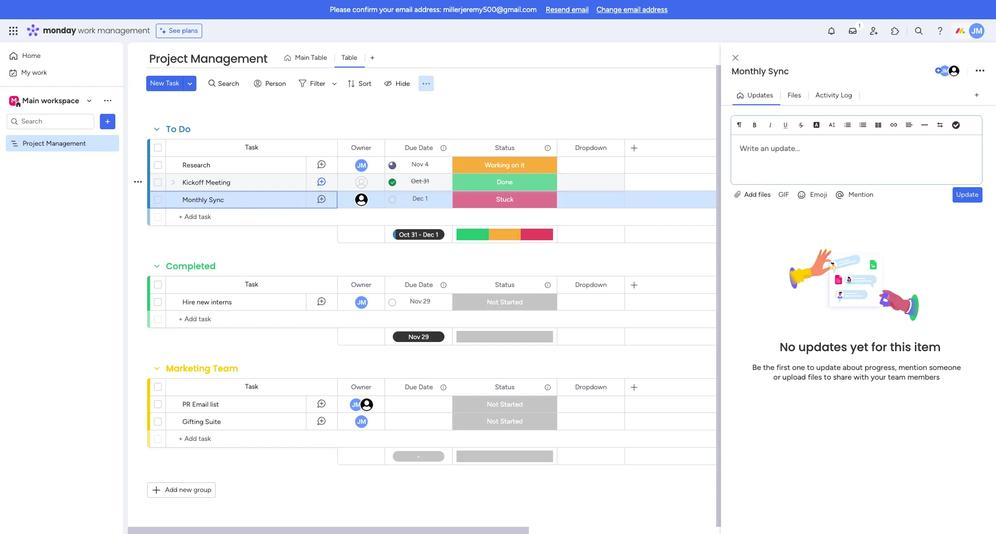 Task type: vqa. For each thing, say whether or not it's contained in the screenshot.


Task type: describe. For each thing, give the bounding box(es) containing it.
change
[[597, 5, 622, 14]]

kickoff meeting
[[183, 179, 231, 187]]

plans
[[182, 27, 198, 35]]

status field for team
[[493, 382, 517, 393]]

2 owner from the top
[[351, 281, 372, 289]]

oct 31
[[411, 178, 430, 185]]

it
[[521, 161, 525, 170]]

1
[[425, 195, 428, 202]]

new task button
[[146, 76, 183, 91]]

meeting
[[206, 179, 231, 187]]

Completed field
[[164, 260, 218, 273]]

link image
[[891, 121, 898, 128]]

0 horizontal spatial files
[[759, 191, 771, 199]]

group
[[194, 486, 212, 495]]

2 status field from the top
[[493, 280, 517, 290]]

millerjeremy500@gmail.com
[[444, 5, 537, 14]]

1 vertical spatial sync
[[209, 196, 224, 204]]

progress,
[[865, 363, 897, 372]]

owner field for team
[[349, 382, 374, 393]]

my
[[21, 68, 31, 77]]

add view image
[[975, 92, 979, 99]]

1. numbers image
[[845, 121, 851, 128]]

help image
[[936, 26, 946, 36]]

someone
[[930, 363, 962, 372]]

table image
[[876, 121, 882, 128]]

3 + add task text field from the top
[[171, 434, 333, 445]]

research
[[183, 161, 210, 170]]

project management inside field
[[149, 51, 268, 67]]

1 horizontal spatial to
[[824, 373, 832, 382]]

started for list
[[501, 401, 523, 409]]

arrow down image
[[329, 78, 341, 89]]

project management list box
[[0, 133, 123, 282]]

align image
[[906, 121, 913, 128]]

yet
[[851, 339, 869, 355]]

table inside button
[[311, 54, 327, 62]]

4
[[425, 161, 429, 168]]

dapulse attachment image
[[735, 191, 741, 199]]

Marketing Team field
[[164, 363, 241, 375]]

column information image for completed
[[440, 281, 448, 289]]

add view image
[[371, 54, 375, 62]]

m
[[11, 96, 17, 105]]

kickoff
[[183, 179, 204, 187]]

To Do field
[[164, 123, 193, 136]]

see plans
[[169, 27, 198, 35]]

2 date from the top
[[419, 281, 433, 289]]

upload
[[783, 373, 806, 382]]

0 horizontal spatial monthly sync
[[183, 196, 224, 204]]

2 due date field from the top
[[403, 280, 436, 290]]

monday
[[43, 25, 76, 36]]

sort button
[[343, 76, 378, 91]]

monday work management
[[43, 25, 150, 36]]

oct
[[411, 178, 422, 185]]

dropdown field for do
[[573, 143, 610, 153]]

main workspace
[[22, 96, 79, 105]]

update
[[817, 363, 841, 372]]

be the first one to update about progress, mention someone or upload files to share with your team members
[[753, 363, 962, 382]]

first
[[777, 363, 791, 372]]

resend email link
[[546, 5, 589, 14]]

due for team
[[405, 383, 417, 391]]

files inside be the first one to update about progress, mention someone or upload files to share with your team members
[[808, 373, 823, 382]]

v2 done deadline image
[[389, 178, 396, 187]]

item
[[915, 339, 941, 355]]

done
[[497, 178, 513, 186]]

strikethrough image
[[798, 121, 805, 128]]

hide button
[[380, 76, 416, 91]]

email
[[192, 401, 209, 409]]

new for add
[[179, 486, 192, 495]]

list
[[210, 401, 219, 409]]

3 started from the top
[[501, 418, 523, 426]]

change email address
[[597, 5, 668, 14]]

gif
[[779, 191, 790, 199]]

management inside list box
[[46, 139, 86, 148]]

update
[[957, 191, 979, 199]]

files
[[788, 91, 802, 99]]

pr email list
[[183, 401, 219, 409]]

my work
[[21, 68, 47, 77]]

stuck
[[496, 196, 514, 204]]

column information image for marketing team
[[440, 384, 448, 391]]

close image
[[733, 54, 739, 62]]

on
[[512, 161, 519, 170]]

search everything image
[[915, 26, 924, 36]]

workspace options image
[[103, 96, 113, 105]]

one
[[793, 363, 806, 372]]

not started for list
[[487, 401, 523, 409]]

inbox image
[[849, 26, 858, 36]]

interns
[[211, 298, 232, 307]]

due for do
[[405, 144, 417, 152]]

main table
[[295, 54, 327, 62]]

3 not started from the top
[[487, 418, 523, 426]]

2 + add task text field from the top
[[171, 314, 333, 326]]

angle down image
[[188, 80, 192, 87]]

dropdown field for team
[[573, 382, 610, 393]]

size image
[[829, 121, 836, 128]]

suite
[[205, 418, 221, 426]]

terryturtle85@gmail.com image
[[948, 65, 961, 77]]

log
[[841, 91, 853, 99]]

completed
[[166, 260, 216, 272]]

or
[[774, 373, 781, 382]]

person button
[[250, 76, 292, 91]]

management
[[97, 25, 150, 36]]

sort
[[359, 79, 372, 88]]

hide
[[396, 79, 410, 88]]

table button
[[334, 50, 365, 66]]

task for completed
[[245, 281, 258, 289]]

v2 search image
[[209, 78, 216, 89]]

due date field for do
[[403, 143, 436, 153]]

3 not from the top
[[487, 418, 499, 426]]

not started for interns
[[487, 298, 523, 307]]

do
[[179, 123, 191, 135]]

hire new interns
[[183, 298, 232, 307]]

1 image
[[856, 20, 864, 31]]

monthly sync inside field
[[732, 65, 789, 77]]

work for my
[[32, 68, 47, 77]]

be
[[753, 363, 762, 372]]

0 horizontal spatial your
[[380, 5, 394, 14]]

task for marketing team
[[245, 383, 258, 391]]

gifting
[[183, 418, 204, 426]]

column information image for to do
[[440, 144, 448, 152]]

resend
[[546, 5, 570, 14]]

working on it
[[485, 161, 525, 170]]

mention button
[[832, 187, 878, 203]]

notifications image
[[827, 26, 837, 36]]

activity
[[816, 91, 840, 99]]

your inside be the first one to update about progress, mention someone or upload files to share with your team members
[[871, 373, 887, 382]]

project management inside list box
[[23, 139, 86, 148]]

see
[[169, 27, 180, 35]]

due date for team
[[405, 383, 433, 391]]

table inside button
[[342, 54, 358, 62]]

due date for do
[[405, 144, 433, 152]]



Task type: locate. For each thing, give the bounding box(es) containing it.
with
[[854, 373, 869, 382]]

2 vertical spatial started
[[501, 418, 523, 426]]

1 owner from the top
[[351, 144, 372, 152]]

1 horizontal spatial project
[[149, 51, 188, 67]]

1 vertical spatial dropdown
[[576, 281, 607, 289]]

1 dropdown field from the top
[[573, 143, 610, 153]]

0 horizontal spatial to
[[808, 363, 815, 372]]

dec 1
[[413, 195, 428, 202]]

1 vertical spatial monthly sync
[[183, 196, 224, 204]]

add
[[745, 191, 757, 199], [165, 486, 178, 495]]

1 vertical spatial not
[[487, 401, 499, 409]]

jeremy miller image
[[970, 23, 985, 39], [939, 65, 952, 77]]

main inside workspace selection element
[[22, 96, 39, 105]]

date for team
[[419, 383, 433, 391]]

1 owner field from the top
[[349, 143, 374, 153]]

Search in workspace field
[[20, 116, 81, 127]]

my work button
[[6, 65, 104, 80]]

email left address:
[[396, 5, 413, 14]]

2 status from the top
[[495, 281, 515, 289]]

1 horizontal spatial management
[[191, 51, 268, 67]]

0 vertical spatial not started
[[487, 298, 523, 307]]

1 + add task text field from the top
[[171, 212, 333, 223]]

owner field for do
[[349, 143, 374, 153]]

0 vertical spatial project management
[[149, 51, 268, 67]]

table up filter at left
[[311, 54, 327, 62]]

0 vertical spatial jeremy miller image
[[970, 23, 985, 39]]

the
[[764, 363, 775, 372]]

option
[[0, 135, 123, 137]]

emoji
[[811, 191, 828, 199]]

email for resend email
[[572, 5, 589, 14]]

1 vertical spatial your
[[871, 373, 887, 382]]

Due Date field
[[403, 143, 436, 153], [403, 280, 436, 290], [403, 382, 436, 393]]

Dropdown field
[[573, 143, 610, 153], [573, 280, 610, 290], [573, 382, 610, 393]]

nov 29
[[410, 298, 431, 305]]

share
[[834, 373, 852, 382]]

new task
[[150, 79, 179, 87]]

1 vertical spatial dropdown field
[[573, 280, 610, 290]]

1 vertical spatial add
[[165, 486, 178, 495]]

1 vertical spatial to
[[824, 373, 832, 382]]

2 vertical spatial date
[[419, 383, 433, 391]]

0 horizontal spatial jeremy miller image
[[939, 65, 952, 77]]

status for team
[[495, 383, 515, 391]]

3 owner from the top
[[351, 383, 372, 391]]

1 vertical spatial not started
[[487, 401, 523, 409]]

email right change on the right of page
[[624, 5, 641, 14]]

3 email from the left
[[624, 5, 641, 14]]

0 vertical spatial files
[[759, 191, 771, 199]]

project management up 'v2 search' icon at the top
[[149, 51, 268, 67]]

0 vertical spatial nov
[[412, 161, 424, 168]]

sync
[[769, 65, 789, 77], [209, 196, 224, 204]]

1 due date field from the top
[[403, 143, 436, 153]]

nov for working
[[412, 161, 424, 168]]

mention
[[849, 191, 874, 199]]

0 vertical spatial due date
[[405, 144, 433, 152]]

1 horizontal spatial new
[[197, 298, 210, 307]]

2 vertical spatial dropdown field
[[573, 382, 610, 393]]

task for to do
[[245, 143, 258, 152]]

main up "filter" popup button
[[295, 54, 310, 62]]

email
[[396, 5, 413, 14], [572, 5, 589, 14], [624, 5, 641, 14]]

0 horizontal spatial add
[[165, 486, 178, 495]]

0 vertical spatial not
[[487, 298, 499, 307]]

1 vertical spatial monthly
[[183, 196, 207, 204]]

2 vertical spatial status
[[495, 383, 515, 391]]

to do
[[166, 123, 191, 135]]

2 vertical spatial due
[[405, 383, 417, 391]]

jeremy miller image left options icon
[[939, 65, 952, 77]]

status for do
[[495, 144, 515, 152]]

1 horizontal spatial table
[[342, 54, 358, 62]]

due
[[405, 144, 417, 152], [405, 281, 417, 289], [405, 383, 417, 391]]

mention
[[899, 363, 928, 372]]

updates
[[748, 91, 774, 99]]

2 vertical spatial not started
[[487, 418, 523, 426]]

filter
[[310, 79, 326, 88]]

due date field for team
[[403, 382, 436, 393]]

updates button
[[733, 88, 781, 103]]

hire
[[183, 298, 195, 307]]

2 not started from the top
[[487, 401, 523, 409]]

1 horizontal spatial work
[[78, 25, 95, 36]]

add new group
[[165, 486, 212, 495]]

home
[[22, 52, 41, 60]]

1 horizontal spatial jeremy miller image
[[970, 23, 985, 39]]

Project Management field
[[147, 51, 270, 67]]

0 horizontal spatial work
[[32, 68, 47, 77]]

to right one
[[808, 363, 815, 372]]

2 vertical spatial + add task text field
[[171, 434, 333, 445]]

0 vertical spatial work
[[78, 25, 95, 36]]

1 vertical spatial work
[[32, 68, 47, 77]]

main right workspace icon
[[22, 96, 39, 105]]

monthly sync down kickoff meeting
[[183, 196, 224, 204]]

1 horizontal spatial main
[[295, 54, 310, 62]]

dapulse addbtn image
[[936, 68, 942, 74]]

1 not started from the top
[[487, 298, 523, 307]]

2 due from the top
[[405, 281, 417, 289]]

2 owner field from the top
[[349, 280, 374, 290]]

0 vertical spatial management
[[191, 51, 268, 67]]

apps image
[[891, 26, 901, 36]]

3 status from the top
[[495, 383, 515, 391]]

menu image
[[422, 79, 431, 88]]

not for list
[[487, 401, 499, 409]]

change email address link
[[597, 5, 668, 14]]

add for add new group
[[165, 486, 178, 495]]

project management
[[149, 51, 268, 67], [23, 139, 86, 148]]

1 not from the top
[[487, 298, 499, 307]]

select product image
[[9, 26, 18, 36]]

filter button
[[295, 76, 341, 91]]

add inside button
[[165, 486, 178, 495]]

date for do
[[419, 144, 433, 152]]

2 dropdown field from the top
[[573, 280, 610, 290]]

1 horizontal spatial monthly
[[732, 65, 767, 77]]

1 date from the top
[[419, 144, 433, 152]]

to
[[166, 123, 177, 135]]

2 started from the top
[[501, 401, 523, 409]]

0 vertical spatial owner
[[351, 144, 372, 152]]

date
[[419, 144, 433, 152], [419, 281, 433, 289], [419, 383, 433, 391]]

italic image
[[767, 121, 774, 128]]

bold image
[[752, 121, 759, 128]]

monthly inside field
[[732, 65, 767, 77]]

work for monday
[[78, 25, 95, 36]]

0 horizontal spatial project
[[23, 139, 45, 148]]

1 vertical spatial owner field
[[349, 280, 374, 290]]

new
[[197, 298, 210, 307], [179, 486, 192, 495]]

1 vertical spatial owner
[[351, 281, 372, 289]]

0 vertical spatial main
[[295, 54, 310, 62]]

line image
[[922, 121, 929, 128]]

owner for team
[[351, 383, 372, 391]]

not for interns
[[487, 298, 499, 307]]

team
[[889, 373, 906, 382]]

0 vertical spatial new
[[197, 298, 210, 307]]

31
[[423, 178, 430, 185]]

management up search field on the left top of the page
[[191, 51, 268, 67]]

1 vertical spatial new
[[179, 486, 192, 495]]

1 horizontal spatial monthly sync
[[732, 65, 789, 77]]

person
[[265, 79, 286, 88]]

2 vertical spatial due date field
[[403, 382, 436, 393]]

1 vertical spatial + add task text field
[[171, 314, 333, 326]]

2 table from the left
[[342, 54, 358, 62]]

nov for not
[[410, 298, 422, 305]]

nov 4
[[412, 161, 429, 168]]

monthly down kickoff at the top of page
[[183, 196, 207, 204]]

new for hire
[[197, 298, 210, 307]]

+ Add task text field
[[171, 212, 333, 223], [171, 314, 333, 326], [171, 434, 333, 445]]

0 vertical spatial status
[[495, 144, 515, 152]]

1 due date from the top
[[405, 144, 433, 152]]

your right confirm
[[380, 5, 394, 14]]

about
[[843, 363, 863, 372]]

management down search in workspace field
[[46, 139, 86, 148]]

activity log button
[[809, 88, 860, 103]]

0 horizontal spatial sync
[[209, 196, 224, 204]]

options image
[[977, 64, 985, 78]]

files left gif
[[759, 191, 771, 199]]

project inside list box
[[23, 139, 45, 148]]

task inside button
[[166, 79, 179, 87]]

no updates yet for this item
[[780, 339, 941, 355]]

1 vertical spatial project
[[23, 139, 45, 148]]

rtl ltr image
[[937, 121, 944, 128]]

0 vertical spatial + add task text field
[[171, 212, 333, 223]]

0 vertical spatial started
[[501, 298, 523, 307]]

format image
[[736, 121, 743, 128]]

1 vertical spatial started
[[501, 401, 523, 409]]

3 due from the top
[[405, 383, 417, 391]]

work right the monday
[[78, 25, 95, 36]]

nov left 4 at the left
[[412, 161, 424, 168]]

files down update
[[808, 373, 823, 382]]

1 horizontal spatial project management
[[149, 51, 268, 67]]

monthly down close image
[[732, 65, 767, 77]]

work right my
[[32, 68, 47, 77]]

please confirm your email address: millerjeremy500@gmail.com
[[330, 5, 537, 14]]

underline image
[[783, 121, 790, 128]]

1 status from the top
[[495, 144, 515, 152]]

monthly sync up updates
[[732, 65, 789, 77]]

invite members image
[[870, 26, 879, 36]]

Status field
[[493, 143, 517, 153], [493, 280, 517, 290], [493, 382, 517, 393]]

members
[[908, 373, 940, 382]]

1 horizontal spatial files
[[808, 373, 823, 382]]

options image
[[103, 117, 113, 126]]

dropdown for do
[[576, 144, 607, 152]]

nov left 29
[[410, 298, 422, 305]]

new left group
[[179, 486, 192, 495]]

marketing
[[166, 363, 211, 375]]

&bull; bullets image
[[860, 121, 867, 128]]

1 vertical spatial management
[[46, 139, 86, 148]]

workspace
[[41, 96, 79, 105]]

Search field
[[216, 77, 245, 90]]

1 horizontal spatial add
[[745, 191, 757, 199]]

1 vertical spatial due date field
[[403, 280, 436, 290]]

project management down search in workspace field
[[23, 139, 86, 148]]

address
[[643, 5, 668, 14]]

email for change email address
[[624, 5, 641, 14]]

sync inside field
[[769, 65, 789, 77]]

main for main workspace
[[22, 96, 39, 105]]

29
[[423, 298, 431, 305]]

dec
[[413, 195, 424, 202]]

owner for do
[[351, 144, 372, 152]]

2 vertical spatial dropdown
[[576, 383, 607, 391]]

1 started from the top
[[501, 298, 523, 307]]

project inside field
[[149, 51, 188, 67]]

management
[[191, 51, 268, 67], [46, 139, 86, 148]]

2 vertical spatial status field
[[493, 382, 517, 393]]

2 not from the top
[[487, 401, 499, 409]]

Monthly Sync field
[[730, 65, 934, 78]]

3 date from the top
[[419, 383, 433, 391]]

pr
[[183, 401, 191, 409]]

add files
[[743, 191, 771, 199]]

task
[[166, 79, 179, 87], [245, 143, 258, 152], [245, 281, 258, 289], [245, 383, 258, 391]]

1 status field from the top
[[493, 143, 517, 153]]

1 due from the top
[[405, 144, 417, 152]]

new right the hire
[[197, 298, 210, 307]]

0 vertical spatial date
[[419, 144, 433, 152]]

to down update
[[824, 373, 832, 382]]

2 dropdown from the top
[[576, 281, 607, 289]]

3 status field from the top
[[493, 382, 517, 393]]

nov
[[412, 161, 424, 168], [410, 298, 422, 305]]

table left add view icon
[[342, 54, 358, 62]]

workspace image
[[9, 95, 19, 106]]

Owner field
[[349, 143, 374, 153], [349, 280, 374, 290], [349, 382, 374, 393]]

0 vertical spatial due
[[405, 144, 417, 152]]

0 horizontal spatial new
[[179, 486, 192, 495]]

dapulse drag 2 image
[[723, 278, 726, 289]]

0 vertical spatial monthly sync
[[732, 65, 789, 77]]

3 due date from the top
[[405, 383, 433, 391]]

checklist image
[[953, 122, 961, 129]]

2 email from the left
[[572, 5, 589, 14]]

column information image
[[440, 144, 448, 152], [440, 281, 448, 289], [544, 281, 552, 289], [440, 384, 448, 391], [544, 384, 552, 391]]

0 vertical spatial to
[[808, 363, 815, 372]]

1 horizontal spatial email
[[572, 5, 589, 14]]

1 vertical spatial status field
[[493, 280, 517, 290]]

0 horizontal spatial project management
[[23, 139, 86, 148]]

your down progress,
[[871, 373, 887, 382]]

0 vertical spatial your
[[380, 5, 394, 14]]

confirm
[[353, 5, 378, 14]]

not started
[[487, 298, 523, 307], [487, 401, 523, 409], [487, 418, 523, 426]]

management inside field
[[191, 51, 268, 67]]

2 due date from the top
[[405, 281, 433, 289]]

email right resend
[[572, 5, 589, 14]]

3 dropdown from the top
[[576, 383, 607, 391]]

not
[[487, 298, 499, 307], [487, 401, 499, 409], [487, 418, 499, 426]]

1 table from the left
[[311, 54, 327, 62]]

0 horizontal spatial email
[[396, 5, 413, 14]]

text color image
[[814, 121, 821, 128]]

2 vertical spatial owner field
[[349, 382, 374, 393]]

add right dapulse attachment icon
[[745, 191, 757, 199]]

sync down 'meeting'
[[209, 196, 224, 204]]

marketing team
[[166, 363, 238, 375]]

3 dropdown field from the top
[[573, 382, 610, 393]]

0 vertical spatial dropdown
[[576, 144, 607, 152]]

1 vertical spatial files
[[808, 373, 823, 382]]

2 horizontal spatial email
[[624, 5, 641, 14]]

1 vertical spatial main
[[22, 96, 39, 105]]

this
[[891, 339, 912, 355]]

dropdown for team
[[576, 383, 607, 391]]

add left group
[[165, 486, 178, 495]]

0 horizontal spatial main
[[22, 96, 39, 105]]

1 horizontal spatial sync
[[769, 65, 789, 77]]

1 email from the left
[[396, 5, 413, 14]]

gif button
[[775, 187, 793, 203]]

0 horizontal spatial monthly
[[183, 196, 207, 204]]

0 vertical spatial status field
[[493, 143, 517, 153]]

0 vertical spatial add
[[745, 191, 757, 199]]

resend email
[[546, 5, 589, 14]]

started for interns
[[501, 298, 523, 307]]

0 vertical spatial dropdown field
[[573, 143, 610, 153]]

project down search in workspace field
[[23, 139, 45, 148]]

1 vertical spatial jeremy miller image
[[939, 65, 952, 77]]

0 vertical spatial project
[[149, 51, 188, 67]]

work inside button
[[32, 68, 47, 77]]

jeremy miller image right help icon
[[970, 23, 985, 39]]

see plans button
[[156, 24, 202, 38]]

home button
[[6, 48, 104, 64]]

status field for do
[[493, 143, 517, 153]]

main for main table
[[295, 54, 310, 62]]

2 vertical spatial owner
[[351, 383, 372, 391]]

updates
[[799, 339, 848, 355]]

column information image
[[544, 144, 552, 152]]

0 vertical spatial monthly
[[732, 65, 767, 77]]

workspace selection element
[[9, 95, 81, 107]]

to
[[808, 363, 815, 372], [824, 373, 832, 382]]

address:
[[415, 5, 442, 14]]

files button
[[781, 88, 809, 103]]

please
[[330, 5, 351, 14]]

sync up the files
[[769, 65, 789, 77]]

new inside button
[[179, 486, 192, 495]]

for
[[872, 339, 888, 355]]

1 vertical spatial nov
[[410, 298, 422, 305]]

1 vertical spatial status
[[495, 281, 515, 289]]

0 vertical spatial sync
[[769, 65, 789, 77]]

new
[[150, 79, 164, 87]]

3 due date field from the top
[[403, 382, 436, 393]]

1 dropdown from the top
[[576, 144, 607, 152]]

0 horizontal spatial table
[[311, 54, 327, 62]]

2 vertical spatial due date
[[405, 383, 433, 391]]

1 vertical spatial project management
[[23, 139, 86, 148]]

3 owner field from the top
[[349, 382, 374, 393]]

1 vertical spatial date
[[419, 281, 433, 289]]

0 horizontal spatial management
[[46, 139, 86, 148]]

main inside button
[[295, 54, 310, 62]]

0 vertical spatial due date field
[[403, 143, 436, 153]]

table
[[311, 54, 327, 62], [342, 54, 358, 62]]

add for add files
[[745, 191, 757, 199]]

gifting suite
[[183, 418, 221, 426]]

project up "new task"
[[149, 51, 188, 67]]

1 vertical spatial due date
[[405, 281, 433, 289]]

1 horizontal spatial your
[[871, 373, 887, 382]]



